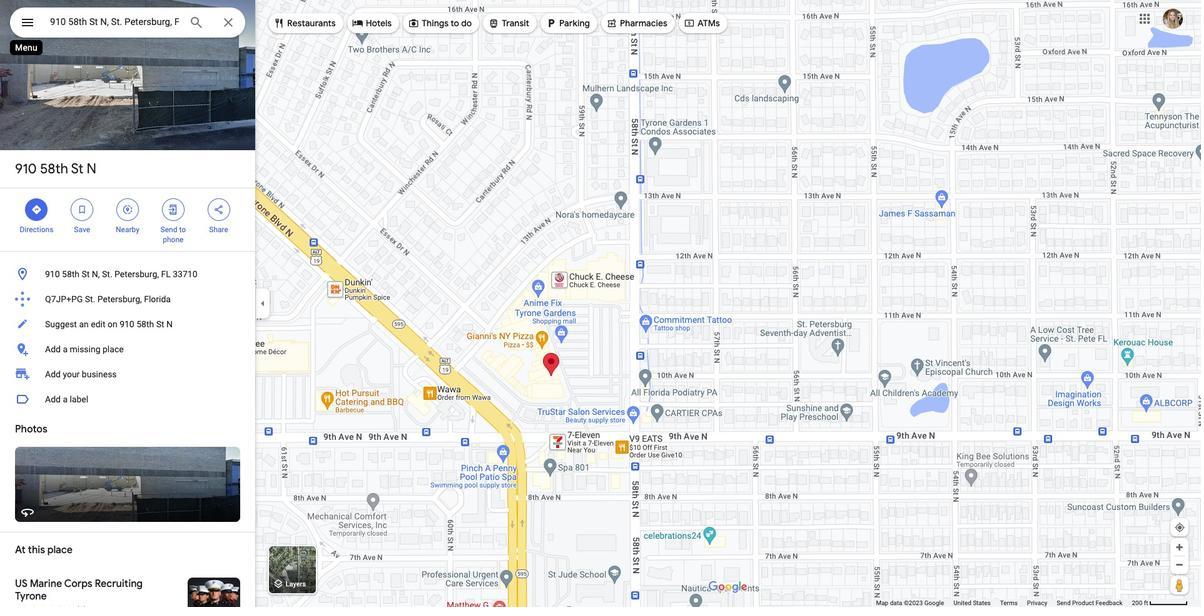 Task type: vqa. For each thing, say whether or not it's contained in the screenshot.


Task type: describe. For each thing, give the bounding box(es) containing it.
tyrone
[[15, 590, 47, 603]]

this
[[28, 544, 45, 557]]

florida
[[144, 294, 171, 304]]

us
[[15, 578, 28, 590]]

2 horizontal spatial 910
[[120, 319, 134, 329]]

corps
[[64, 578, 92, 590]]

a for missing
[[63, 344, 68, 354]]

 pharmacies
[[607, 16, 668, 30]]

zoom in image
[[1176, 543, 1185, 552]]

share
[[209, 225, 228, 234]]

910 58th st n
[[15, 160, 96, 178]]


[[168, 203, 179, 217]]

edit
[[91, 319, 105, 329]]

show street view coverage image
[[1171, 576, 1189, 595]]


[[213, 203, 224, 217]]

united states button
[[954, 599, 991, 607]]


[[607, 16, 618, 30]]

 transit
[[488, 16, 530, 30]]

add for add a label
[[45, 394, 61, 404]]

send for send to phone
[[161, 225, 177, 234]]

layers
[[286, 581, 306, 589]]

zoom out image
[[1176, 560, 1185, 570]]

google maps element
[[0, 0, 1202, 607]]

add a label button
[[0, 387, 255, 412]]

fl
[[161, 269, 171, 279]]

your
[[63, 369, 80, 379]]

map
[[877, 600, 889, 607]]

200
[[1133, 600, 1143, 607]]

at this place
[[15, 544, 73, 557]]

n inside suggest an edit on 910 58th st n button
[[167, 319, 173, 329]]

photos
[[15, 423, 47, 436]]

us marine corps recruiting tyrone link
[[0, 568, 255, 607]]

data
[[891, 600, 903, 607]]

ft
[[1145, 600, 1149, 607]]

parking
[[560, 18, 590, 29]]

 restaurants
[[274, 16, 336, 30]]

1 horizontal spatial st.
[[102, 269, 112, 279]]

business
[[82, 369, 117, 379]]

 button
[[10, 8, 45, 40]]


[[122, 203, 133, 217]]

suggest an edit on 910 58th st n
[[45, 319, 173, 329]]

st for n
[[71, 160, 83, 178]]

transit
[[502, 18, 530, 29]]

©2023
[[905, 600, 924, 607]]

do
[[462, 18, 472, 29]]

google
[[925, 600, 945, 607]]

recruiting
[[95, 578, 143, 590]]

add for add your business
[[45, 369, 61, 379]]

feedback
[[1096, 600, 1123, 607]]

none field inside 910 58th st n, st. petersburg, fl 33710 field
[[50, 14, 179, 29]]

910 58th st n, st. petersburg, fl 33710 button
[[0, 262, 255, 287]]

4.5 stars 2 reviews image
[[15, 604, 87, 607]]

n,
[[92, 269, 100, 279]]

2 vertical spatial st
[[156, 319, 164, 329]]

a for label
[[63, 394, 68, 404]]


[[684, 16, 695, 30]]


[[274, 16, 285, 30]]

add a missing place
[[45, 344, 124, 354]]

suggest an edit on 910 58th st n button
[[0, 312, 255, 337]]

add for add a missing place
[[45, 344, 61, 354]]

product
[[1073, 600, 1095, 607]]

200 ft button
[[1133, 600, 1189, 607]]

atms
[[698, 18, 720, 29]]

0 vertical spatial petersburg,
[[115, 269, 159, 279]]

restaurants
[[287, 18, 336, 29]]

add your business link
[[0, 362, 255, 387]]

q7jp+pg
[[45, 294, 83, 304]]

suggest
[[45, 319, 77, 329]]

terms
[[1001, 600, 1018, 607]]

910 58th St N, St. Petersburg, FL 33710 field
[[10, 8, 245, 38]]

910 for 910 58th st n, st. petersburg, fl 33710
[[45, 269, 60, 279]]

1 vertical spatial petersburg,
[[98, 294, 142, 304]]

q7jp+pg st. petersburg, florida button
[[0, 287, 255, 312]]

58th inside suggest an edit on 910 58th st n button
[[137, 319, 154, 329]]


[[488, 16, 500, 30]]

58th for n
[[40, 160, 68, 178]]

to inside 'send to phone'
[[179, 225, 186, 234]]

united states
[[954, 600, 991, 607]]


[[352, 16, 364, 30]]

add a label
[[45, 394, 88, 404]]

directions
[[20, 225, 53, 234]]



Task type: locate. For each thing, give the bounding box(es) containing it.
terms button
[[1001, 599, 1018, 607]]

 parking
[[546, 16, 590, 30]]

910 58th st n, st. petersburg, fl 33710
[[45, 269, 198, 279]]

add down suggest
[[45, 344, 61, 354]]

n
[[87, 160, 96, 178], [167, 319, 173, 329]]

label
[[70, 394, 88, 404]]

a left missing
[[63, 344, 68, 354]]

add left label
[[45, 394, 61, 404]]

hotels
[[366, 18, 392, 29]]

send up phone
[[161, 225, 177, 234]]

a left label
[[63, 394, 68, 404]]

show your location image
[[1175, 522, 1186, 533]]

add inside add a missing place button
[[45, 344, 61, 354]]

states
[[974, 600, 991, 607]]

st up 
[[71, 160, 83, 178]]

200 ft
[[1133, 600, 1149, 607]]

1 horizontal spatial 910
[[45, 269, 60, 279]]

united
[[954, 600, 972, 607]]

0 vertical spatial n
[[87, 160, 96, 178]]

0 horizontal spatial to
[[179, 225, 186, 234]]

58th
[[40, 160, 68, 178], [62, 269, 80, 279], [137, 319, 154, 329]]

 atms
[[684, 16, 720, 30]]

910 up 
[[15, 160, 37, 178]]

add inside add a label button
[[45, 394, 61, 404]]

marine
[[30, 578, 62, 590]]


[[76, 203, 88, 217]]

2 vertical spatial 910
[[120, 319, 134, 329]]

1 vertical spatial 910
[[45, 269, 60, 279]]

footer inside google maps "element"
[[877, 599, 1133, 607]]

an
[[79, 319, 89, 329]]

petersburg, down 910 58th st n, st. petersburg, fl 33710
[[98, 294, 142, 304]]

910 for 910 58th st n
[[15, 160, 37, 178]]

missing
[[70, 344, 101, 354]]

910
[[15, 160, 37, 178], [45, 269, 60, 279], [120, 319, 134, 329]]

1 horizontal spatial send
[[1057, 600, 1071, 607]]

0 horizontal spatial st.
[[85, 294, 95, 304]]

st for n,
[[82, 269, 90, 279]]

to up phone
[[179, 225, 186, 234]]

place down on at left
[[103, 344, 124, 354]]

58th inside 910 58th st n, st. petersburg, fl 33710 button
[[62, 269, 80, 279]]

place inside add a missing place button
[[103, 344, 124, 354]]

0 horizontal spatial n
[[87, 160, 96, 178]]


[[546, 16, 557, 30]]

a
[[63, 344, 68, 354], [63, 394, 68, 404]]

nearby
[[116, 225, 140, 234]]

1 vertical spatial send
[[1057, 600, 1071, 607]]

1 vertical spatial to
[[179, 225, 186, 234]]

1 add from the top
[[45, 344, 61, 354]]

send to phone
[[161, 225, 186, 244]]

add inside 'add your business' link
[[45, 369, 61, 379]]

send inside button
[[1057, 600, 1071, 607]]

save
[[74, 225, 90, 234]]

on
[[108, 319, 117, 329]]

2 a from the top
[[63, 394, 68, 404]]

58th for n,
[[62, 269, 80, 279]]

st left the n,
[[82, 269, 90, 279]]

q7jp+pg st. petersburg, florida
[[45, 294, 171, 304]]

at
[[15, 544, 26, 557]]

place
[[103, 344, 124, 354], [47, 544, 73, 557]]

0 vertical spatial place
[[103, 344, 124, 354]]

1 vertical spatial n
[[167, 319, 173, 329]]

0 vertical spatial add
[[45, 344, 61, 354]]

map data ©2023 google
[[877, 600, 945, 607]]

1 vertical spatial st.
[[85, 294, 95, 304]]

58th down florida
[[137, 319, 154, 329]]

2 add from the top
[[45, 369, 61, 379]]

send inside 'send to phone'
[[161, 225, 177, 234]]

58th up 
[[40, 160, 68, 178]]

n up 
[[87, 160, 96, 178]]

send left 'product'
[[1057, 600, 1071, 607]]

2 vertical spatial 58th
[[137, 319, 154, 329]]

send for send product feedback
[[1057, 600, 1071, 607]]

things
[[422, 18, 449, 29]]

0 vertical spatial a
[[63, 344, 68, 354]]

0 vertical spatial 910
[[15, 160, 37, 178]]

privacy
[[1028, 600, 1048, 607]]

st. right the n,
[[102, 269, 112, 279]]

910 up q7jp+pg
[[45, 269, 60, 279]]

us marine corps recruiting tyrone
[[15, 578, 143, 603]]

1 vertical spatial add
[[45, 369, 61, 379]]

petersburg, up q7jp+pg st. petersburg, florida button
[[115, 269, 159, 279]]

send
[[161, 225, 177, 234], [1057, 600, 1071, 607]]

1 vertical spatial st
[[82, 269, 90, 279]]

1 horizontal spatial n
[[167, 319, 173, 329]]

send product feedback button
[[1057, 599, 1123, 607]]

1 horizontal spatial to
[[451, 18, 460, 29]]

2 vertical spatial add
[[45, 394, 61, 404]]

None field
[[50, 14, 179, 29]]

1 horizontal spatial place
[[103, 344, 124, 354]]

add left your
[[45, 369, 61, 379]]

footer containing map data ©2023 google
[[877, 599, 1133, 607]]

33710
[[173, 269, 198, 279]]

1 vertical spatial 58th
[[62, 269, 80, 279]]

to
[[451, 18, 460, 29], [179, 225, 186, 234]]

0 vertical spatial st.
[[102, 269, 112, 279]]

st
[[71, 160, 83, 178], [82, 269, 90, 279], [156, 319, 164, 329]]

google account: michelle dermenjian  
(michelle.dermenjian@adept.ai) image
[[1164, 9, 1184, 29]]

 things to do
[[408, 16, 472, 30]]


[[408, 16, 420, 30]]

0 horizontal spatial 910
[[15, 160, 37, 178]]


[[20, 14, 35, 31]]

to left do
[[451, 18, 460, 29]]

st.
[[102, 269, 112, 279], [85, 294, 95, 304]]

add your business
[[45, 369, 117, 379]]

footer
[[877, 599, 1133, 607]]

st. down the n,
[[85, 294, 95, 304]]

 hotels
[[352, 16, 392, 30]]

pharmacies
[[620, 18, 668, 29]]

0 vertical spatial send
[[161, 225, 177, 234]]

to inside  things to do
[[451, 18, 460, 29]]

0 vertical spatial to
[[451, 18, 460, 29]]

0 horizontal spatial send
[[161, 225, 177, 234]]

phone
[[163, 235, 184, 244]]

 search field
[[10, 8, 245, 40]]

910 right on at left
[[120, 319, 134, 329]]

actions for 910 58th st n region
[[0, 188, 255, 251]]

1 a from the top
[[63, 344, 68, 354]]

add
[[45, 344, 61, 354], [45, 369, 61, 379], [45, 394, 61, 404]]

add a missing place button
[[0, 337, 255, 362]]

0 horizontal spatial place
[[47, 544, 73, 557]]

send product feedback
[[1057, 600, 1123, 607]]

1 vertical spatial place
[[47, 544, 73, 557]]

58th left the n,
[[62, 269, 80, 279]]

1 vertical spatial a
[[63, 394, 68, 404]]

910 58th st n main content
[[0, 0, 255, 607]]

privacy button
[[1028, 599, 1048, 607]]

0 vertical spatial st
[[71, 160, 83, 178]]

petersburg,
[[115, 269, 159, 279], [98, 294, 142, 304]]

0 vertical spatial 58th
[[40, 160, 68, 178]]

n down florida
[[167, 319, 173, 329]]

collapse side panel image
[[256, 297, 270, 311]]

place right this
[[47, 544, 73, 557]]

st down florida
[[156, 319, 164, 329]]

3 add from the top
[[45, 394, 61, 404]]


[[31, 203, 42, 217]]



